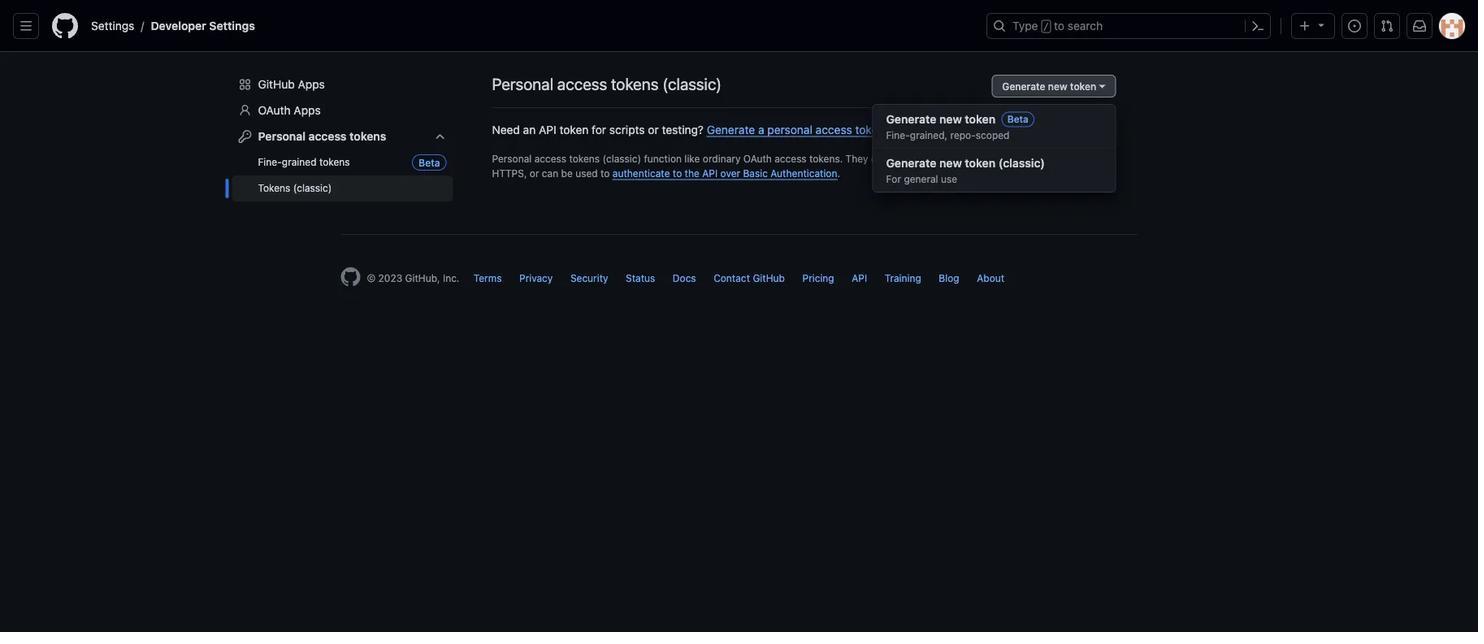 Task type: describe. For each thing, give the bounding box(es) containing it.
/ for settings
[[141, 19, 144, 33]]

fine- for grained,
[[887, 129, 910, 141]]

tokens for fine-grained tokens
[[319, 157, 350, 168]]

0 horizontal spatial be
[[561, 167, 573, 179]]

developer
[[151, 19, 206, 33]]

triangle down image
[[1316, 18, 1329, 31]]

to down function
[[673, 167, 682, 179]]

git pull request image
[[1381, 20, 1394, 33]]

personal for personal access tokens
[[258, 130, 306, 143]]

need an api token for scripts or testing? generate a personal access token for quick access to the github api
[[492, 123, 1068, 136]]

scripts
[[610, 123, 645, 136]]

personal access tokens (classic) function like ordinary oauth access tokens. they   can be used instead of a password for git over https, or can be used to
[[492, 153, 1085, 179]]

2023
[[379, 272, 403, 284]]

training link
[[885, 272, 922, 284]]

terms
[[474, 272, 502, 284]]

token inside generate new token popup button
[[1071, 80, 1097, 92]]

function
[[644, 153, 682, 164]]

docs
[[673, 272, 696, 284]]

beta inside personal access tokens list
[[419, 157, 440, 168]]

apps for github apps
[[298, 78, 325, 91]]

docs link
[[673, 272, 696, 284]]

homepage image
[[52, 13, 78, 39]]

generate new token button
[[992, 75, 1117, 98]]

person image
[[239, 104, 252, 117]]

github api link
[[1010, 123, 1068, 136]]

privacy
[[520, 272, 553, 284]]

github inside footer
[[753, 272, 785, 284]]

search
[[1068, 19, 1103, 33]]

repo-
[[951, 129, 976, 141]]

an
[[523, 123, 536, 136]]

personal
[[768, 123, 813, 136]]

tokens.
[[810, 153, 843, 164]]

menu containing generate new token
[[873, 98, 1117, 206]]

they
[[846, 153, 869, 164]]

oauth apps link
[[232, 98, 453, 124]]

of
[[967, 153, 976, 164]]

generate new token (classic) for general use
[[887, 156, 1046, 185]]

about
[[977, 272, 1005, 284]]

security
[[571, 272, 609, 284]]

authenticate to the api over basic authentication link
[[613, 167, 838, 179]]

0 vertical spatial beta
[[1008, 114, 1029, 125]]

api link
[[852, 272, 868, 284]]

personal for personal access tokens (classic) function like ordinary oauth access tokens. they   can be used instead of a password for git over https, or can be used to
[[492, 153, 532, 164]]

over inside 'personal access tokens (classic) function like ordinary oauth access tokens. they   can be used instead of a password for git over https, or can be used to'
[[1065, 153, 1085, 164]]

personal access tokens button
[[232, 124, 453, 150]]

2 horizontal spatial github
[[1010, 123, 1047, 136]]

access inside dropdown button
[[309, 130, 347, 143]]

(classic) for personal access tokens (classic) function like ordinary oauth access tokens. they   can be used instead of a password for git over https, or can be used to
[[603, 153, 642, 164]]

token inside generate new token (classic) for general use
[[965, 156, 996, 170]]

0 horizontal spatial over
[[721, 167, 741, 179]]

tokens
[[258, 183, 291, 194]]

1 horizontal spatial used
[[905, 153, 927, 164]]

grained
[[282, 157, 317, 168]]

inc.
[[443, 272, 460, 284]]

tokens (classic)
[[258, 183, 332, 194]]

type / to search
[[1013, 19, 1103, 33]]

contact github
[[714, 272, 785, 284]]

to inside 'personal access tokens (classic) function like ordinary oauth access tokens. they   can be used instead of a password for git over https, or can be used to'
[[601, 167, 610, 179]]

fine- for grained
[[258, 157, 282, 168]]

to left search
[[1055, 19, 1065, 33]]

1 vertical spatial generate new token
[[887, 112, 999, 126]]

generate inside popup button
[[1003, 80, 1046, 92]]

0 horizontal spatial a
[[759, 123, 765, 136]]

1 settings from the left
[[91, 19, 134, 33]]

authentication
[[771, 167, 838, 179]]

tokens for personal access tokens (classic) function like ordinary oauth access tokens. they   can be used instead of a password for git over https, or can be used to
[[569, 153, 600, 164]]

token right an
[[560, 123, 589, 136]]

basic
[[743, 167, 768, 179]]

.
[[838, 167, 841, 179]]

key image
[[239, 130, 252, 143]]

or inside 'personal access tokens (classic) function like ordinary oauth access tokens. they   can be used instead of a password for git over https, or can be used to'
[[530, 167, 539, 179]]

terms link
[[474, 272, 502, 284]]

personal for personal access tokens (classic)
[[492, 74, 554, 93]]

apps for oauth apps
[[294, 104, 321, 117]]

scoped
[[976, 129, 1010, 141]]

0 horizontal spatial can
[[542, 167, 559, 179]]

status
[[626, 272, 656, 284]]

ordinary
[[703, 153, 741, 164]]

(classic) for personal access tokens (classic)
[[663, 74, 722, 93]]

0 horizontal spatial oauth
[[258, 104, 291, 117]]

testing?
[[662, 123, 704, 136]]

token up scoped
[[965, 112, 996, 126]]

a inside 'personal access tokens (classic) function like ordinary oauth access tokens. they   can be used instead of a password for git over https, or can be used to'
[[979, 153, 984, 164]]

for inside 'personal access tokens (classic) function like ordinary oauth access tokens. they   can be used instead of a password for git over https, or can be used to'
[[1033, 153, 1046, 164]]

github,
[[405, 272, 440, 284]]



Task type: locate. For each thing, give the bounding box(es) containing it.
can right they
[[872, 153, 888, 164]]

0 horizontal spatial used
[[576, 167, 598, 179]]

used
[[905, 153, 927, 164], [576, 167, 598, 179]]

api
[[539, 123, 557, 136], [1050, 123, 1068, 136], [703, 167, 718, 179], [852, 272, 868, 284]]

new
[[1049, 80, 1068, 92], [940, 112, 962, 126], [940, 156, 962, 170]]

1 horizontal spatial for
[[888, 123, 903, 136]]

personal access tokens
[[258, 130, 386, 143]]

over
[[1065, 153, 1085, 164], [721, 167, 741, 179]]

1 vertical spatial github
[[1010, 123, 1047, 136]]

beta down chevron down image
[[419, 157, 440, 168]]

(classic)
[[663, 74, 722, 93], [603, 153, 642, 164], [999, 156, 1046, 170], [293, 183, 332, 194]]

1 horizontal spatial oauth
[[744, 153, 772, 164]]

for left git
[[1033, 153, 1046, 164]]

1 horizontal spatial fine-
[[887, 129, 910, 141]]

generate up feature release label: beta element at the right
[[1003, 80, 1046, 92]]

tokens
[[611, 74, 659, 93], [350, 130, 386, 143], [569, 153, 600, 164], [319, 157, 350, 168]]

settings right homepage icon
[[91, 19, 134, 33]]

new inside popup button
[[1049, 80, 1068, 92]]

apps up oauth apps
[[298, 78, 325, 91]]

security link
[[571, 272, 609, 284]]

the down like
[[685, 167, 700, 179]]

github apps
[[258, 78, 325, 91]]

list containing settings / developer settings
[[85, 13, 977, 39]]

grained,
[[910, 129, 948, 141]]

generate
[[1003, 80, 1046, 92], [887, 112, 937, 126], [707, 123, 755, 136], [887, 156, 937, 170]]

apps up personal access tokens
[[294, 104, 321, 117]]

developer settings link
[[144, 13, 262, 39]]

©
[[367, 272, 376, 284]]

fine- up for
[[887, 129, 910, 141]]

to right repo-
[[977, 123, 987, 136]]

api down ordinary
[[703, 167, 718, 179]]

1 horizontal spatial can
[[872, 153, 888, 164]]

1 horizontal spatial beta
[[1008, 114, 1029, 125]]

tokens inside list
[[319, 157, 350, 168]]

1 horizontal spatial settings
[[209, 19, 255, 33]]

settings / developer settings
[[91, 19, 255, 33]]

settings
[[91, 19, 134, 33], [209, 19, 255, 33]]

footer
[[328, 234, 1151, 328]]

1 vertical spatial over
[[721, 167, 741, 179]]

2 settings from the left
[[209, 19, 255, 33]]

personal up an
[[492, 74, 554, 93]]

0 vertical spatial generate new token
[[1003, 80, 1100, 92]]

or right 'https,' at the top of page
[[530, 167, 539, 179]]

2 vertical spatial github
[[753, 272, 785, 284]]

can
[[872, 153, 888, 164], [542, 167, 559, 179]]

1 vertical spatial new
[[940, 112, 962, 126]]

fine-
[[887, 129, 910, 141], [258, 157, 282, 168]]

generate new token up fine-grained, repo-scoped
[[887, 112, 999, 126]]

1 vertical spatial a
[[979, 153, 984, 164]]

1 vertical spatial personal
[[258, 130, 306, 143]]

access
[[558, 74, 607, 93], [816, 123, 853, 136], [937, 123, 974, 136], [309, 130, 347, 143], [535, 153, 567, 164], [775, 153, 807, 164]]

token down search
[[1071, 80, 1097, 92]]

0 horizontal spatial fine-
[[258, 157, 282, 168]]

status link
[[626, 272, 656, 284]]

blog link
[[939, 272, 960, 284]]

1 horizontal spatial a
[[979, 153, 984, 164]]

0 vertical spatial can
[[872, 153, 888, 164]]

list
[[85, 13, 977, 39]]

1 vertical spatial apps
[[294, 104, 321, 117]]

generate inside generate new token (classic) for general use
[[887, 156, 937, 170]]

(classic) up authenticate
[[603, 153, 642, 164]]

new up fine-grained, repo-scoped
[[940, 112, 962, 126]]

new inside generate new token (classic) for general use
[[940, 156, 962, 170]]

1 vertical spatial oauth
[[744, 153, 772, 164]]

tokens down personal access tokens (classic)
[[569, 153, 600, 164]]

type
[[1013, 19, 1039, 33]]

0 vertical spatial fine-
[[887, 129, 910, 141]]

https,
[[492, 167, 527, 179]]

issue opened image
[[1349, 20, 1362, 33]]

token
[[1071, 80, 1097, 92], [965, 112, 996, 126], [560, 123, 589, 136], [856, 123, 885, 136], [965, 156, 996, 170]]

(classic) left git
[[999, 156, 1046, 170]]

0 horizontal spatial beta
[[419, 157, 440, 168]]

0 vertical spatial personal
[[492, 74, 554, 93]]

github right contact
[[753, 272, 785, 284]]

0 horizontal spatial for
[[592, 123, 607, 136]]

oauth up the basic in the right top of the page
[[744, 153, 772, 164]]

tokens inside 'personal access tokens (classic) function like ordinary oauth access tokens. they   can be used instead of a password for git over https, or can be used to'
[[569, 153, 600, 164]]

over down ordinary
[[721, 167, 741, 179]]

1 horizontal spatial the
[[990, 123, 1007, 136]]

personal down oauth apps
[[258, 130, 306, 143]]

to
[[1055, 19, 1065, 33], [977, 123, 987, 136], [601, 167, 610, 179], [673, 167, 682, 179]]

/ inside settings / developer settings
[[141, 19, 144, 33]]

(classic) down fine-grained tokens
[[293, 183, 332, 194]]

0 vertical spatial the
[[990, 123, 1007, 136]]

github up password
[[1010, 123, 1047, 136]]

token up they
[[856, 123, 885, 136]]

about link
[[977, 272, 1005, 284]]

chevron down image
[[434, 130, 447, 143]]

privacy link
[[520, 272, 553, 284]]

authenticate
[[613, 167, 670, 179]]

0 vertical spatial or
[[648, 123, 659, 136]]

used left authenticate
[[576, 167, 598, 179]]

1 horizontal spatial /
[[1044, 21, 1050, 33]]

plus image
[[1299, 20, 1312, 33]]

pricing
[[803, 272, 835, 284]]

/
[[141, 19, 144, 33], [1044, 21, 1050, 33]]

homepage image
[[341, 267, 361, 287]]

tokens for personal access tokens (classic)
[[611, 74, 659, 93]]

generate up general
[[887, 156, 937, 170]]

1 vertical spatial the
[[685, 167, 700, 179]]

password
[[987, 153, 1031, 164]]

generate new token up 'github api' link
[[1003, 80, 1100, 92]]

token down scoped
[[965, 156, 996, 170]]

feature release label: beta element
[[1002, 112, 1035, 127]]

be
[[891, 153, 902, 164], [561, 167, 573, 179]]

beta up scoped
[[1008, 114, 1029, 125]]

0 horizontal spatial settings
[[91, 19, 134, 33]]

contact
[[714, 272, 750, 284]]

beta
[[1008, 114, 1029, 125], [419, 157, 440, 168]]

need
[[492, 123, 520, 136]]

personal
[[492, 74, 554, 93], [258, 130, 306, 143], [492, 153, 532, 164]]

/ left developer
[[141, 19, 144, 33]]

training
[[885, 272, 922, 284]]

or right scripts
[[648, 123, 659, 136]]

pricing link
[[803, 272, 835, 284]]

contact github link
[[714, 272, 785, 284]]

1 horizontal spatial be
[[891, 153, 902, 164]]

authenticate to the api over basic authentication .
[[613, 167, 841, 179]]

github inside github apps link
[[258, 78, 295, 91]]

0 vertical spatial over
[[1065, 153, 1085, 164]]

oauth right person image
[[258, 104, 291, 117]]

command palette image
[[1252, 20, 1265, 33]]

tokens down personal access tokens dropdown button
[[319, 157, 350, 168]]

git
[[1049, 153, 1062, 164]]

apps
[[298, 78, 325, 91], [294, 104, 321, 117]]

fine-grained, repo-scoped
[[887, 129, 1010, 141]]

/ for type
[[1044, 21, 1050, 33]]

use
[[942, 173, 958, 185]]

oauth apps
[[258, 104, 321, 117]]

0 horizontal spatial github
[[258, 78, 295, 91]]

a left personal
[[759, 123, 765, 136]]

0 vertical spatial new
[[1049, 80, 1068, 92]]

0 vertical spatial used
[[905, 153, 927, 164]]

0 vertical spatial oauth
[[258, 104, 291, 117]]

footer containing © 2023 github, inc.
[[328, 234, 1151, 328]]

github
[[258, 78, 295, 91], [1010, 123, 1047, 136], [753, 272, 785, 284]]

1 vertical spatial beta
[[419, 157, 440, 168]]

for left scripts
[[592, 123, 607, 136]]

(classic) inside 'personal access tokens (classic) function like ordinary oauth access tokens. they   can be used instead of a password for git over https, or can be used to'
[[603, 153, 642, 164]]

0 vertical spatial github
[[258, 78, 295, 91]]

1 horizontal spatial generate new token
[[1003, 80, 1100, 92]]

1 vertical spatial be
[[561, 167, 573, 179]]

fine- up tokens
[[258, 157, 282, 168]]

1 vertical spatial used
[[576, 167, 598, 179]]

1 vertical spatial can
[[542, 167, 559, 179]]

can right 'https,' at the top of page
[[542, 167, 559, 179]]

tokens inside dropdown button
[[350, 130, 386, 143]]

(classic) for generate new token (classic) for general use
[[999, 156, 1046, 170]]

apps image
[[239, 78, 252, 91]]

the up password
[[990, 123, 1007, 136]]

0 vertical spatial a
[[759, 123, 765, 136]]

2 vertical spatial new
[[940, 156, 962, 170]]

new up 'use'
[[940, 156, 962, 170]]

tokens up scripts
[[611, 74, 659, 93]]

fine-grained tokens
[[258, 157, 350, 168]]

blog
[[939, 272, 960, 284]]

github up oauth apps
[[258, 78, 295, 91]]

generate up ordinary
[[707, 123, 755, 136]]

0 vertical spatial be
[[891, 153, 902, 164]]

(classic) inside generate new token (classic) for general use
[[999, 156, 1046, 170]]

0 horizontal spatial or
[[530, 167, 539, 179]]

1 horizontal spatial or
[[648, 123, 659, 136]]

like
[[685, 153, 700, 164]]

(classic) up testing? at the top left of page
[[663, 74, 722, 93]]

general
[[904, 173, 939, 185]]

settings link
[[85, 13, 141, 39]]

over right git
[[1065, 153, 1085, 164]]

menu
[[873, 98, 1117, 206]]

fine- inside personal access tokens list
[[258, 157, 282, 168]]

new up 'github api' link
[[1049, 80, 1068, 92]]

generate up grained, on the right top of the page
[[887, 112, 937, 126]]

/ inside type / to search
[[1044, 21, 1050, 33]]

generate new token
[[1003, 80, 1100, 92], [887, 112, 999, 126]]

0 horizontal spatial the
[[685, 167, 700, 179]]

personal inside dropdown button
[[258, 130, 306, 143]]

oauth
[[258, 104, 291, 117], [744, 153, 772, 164]]

api inside footer
[[852, 272, 868, 284]]

personal access tokens (classic)
[[492, 74, 722, 93]]

0 horizontal spatial /
[[141, 19, 144, 33]]

/ right type
[[1044, 21, 1050, 33]]

personal access tokens list
[[232, 150, 453, 202]]

be right 'https,' at the top of page
[[561, 167, 573, 179]]

settings right developer
[[209, 19, 255, 33]]

personal inside 'personal access tokens (classic) function like ordinary oauth access tokens. they   can be used instead of a password for git over https, or can be used to'
[[492, 153, 532, 164]]

a
[[759, 123, 765, 136], [979, 153, 984, 164]]

personal up 'https,' at the top of page
[[492, 153, 532, 164]]

generate a personal access token link
[[707, 123, 885, 136]]

github apps link
[[232, 72, 453, 98]]

1 horizontal spatial over
[[1065, 153, 1085, 164]]

to left authenticate
[[601, 167, 610, 179]]

1 horizontal spatial github
[[753, 272, 785, 284]]

used up general
[[905, 153, 927, 164]]

1 vertical spatial fine-
[[258, 157, 282, 168]]

(classic) inside "tokens (classic)" link
[[293, 183, 332, 194]]

oauth inside 'personal access tokens (classic) function like ordinary oauth access tokens. they   can be used instead of a password for git over https, or can be used to'
[[744, 153, 772, 164]]

0 vertical spatial apps
[[298, 78, 325, 91]]

tokens (classic) link
[[232, 176, 453, 202]]

api up git
[[1050, 123, 1068, 136]]

instead
[[930, 153, 964, 164]]

the
[[990, 123, 1007, 136], [685, 167, 700, 179]]

generate new token inside popup button
[[1003, 80, 1100, 92]]

a right of
[[979, 153, 984, 164]]

notifications image
[[1414, 20, 1427, 33]]

or
[[648, 123, 659, 136], [530, 167, 539, 179]]

for
[[887, 173, 902, 185]]

1 vertical spatial or
[[530, 167, 539, 179]]

quick
[[906, 123, 934, 136]]

api right an
[[539, 123, 557, 136]]

api right pricing "link"
[[852, 272, 868, 284]]

© 2023 github, inc.
[[367, 272, 460, 284]]

tokens for personal access tokens
[[350, 130, 386, 143]]

0 horizontal spatial generate new token
[[887, 112, 999, 126]]

be up for
[[891, 153, 902, 164]]

for left quick
[[888, 123, 903, 136]]

2 horizontal spatial for
[[1033, 153, 1046, 164]]

tokens down oauth apps link
[[350, 130, 386, 143]]

2 vertical spatial personal
[[492, 153, 532, 164]]



Task type: vqa. For each thing, say whether or not it's contained in the screenshot.
bottommost When
no



